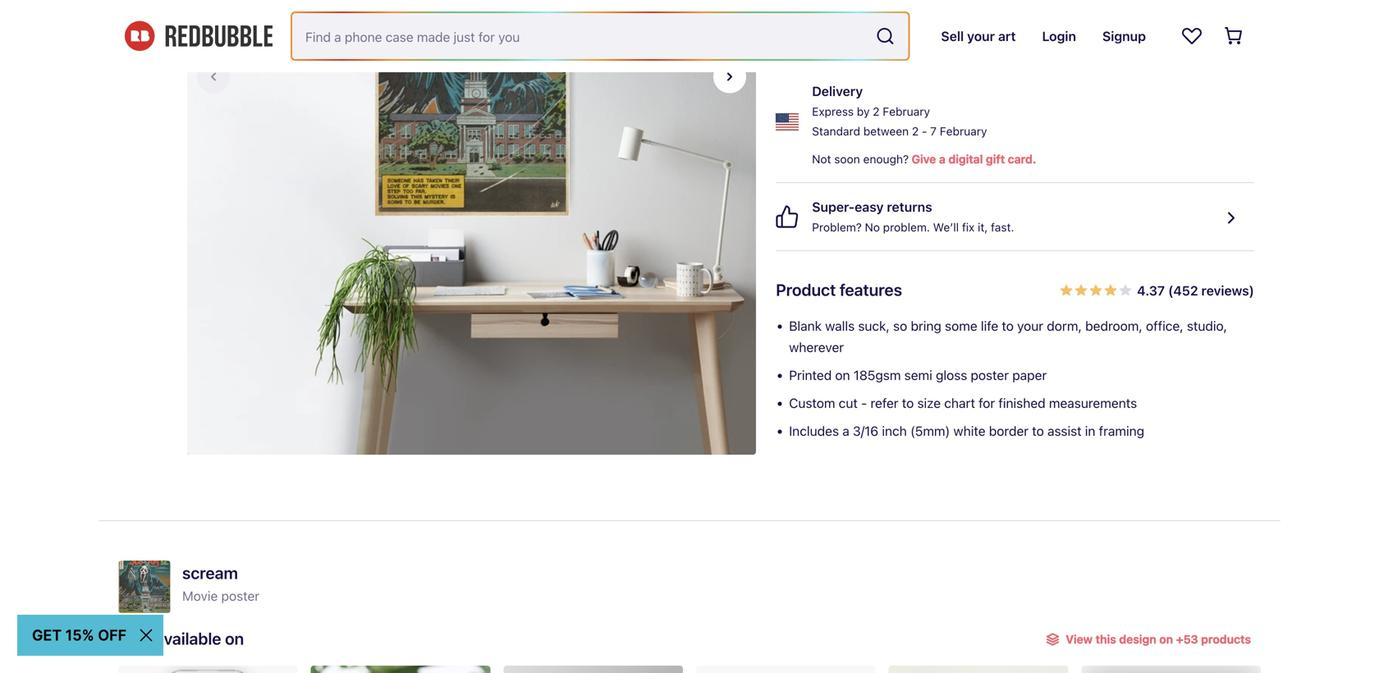 Task type: locate. For each thing, give the bounding box(es) containing it.
super-easy returns problem? no problem. we'll fix it, fast.
[[812, 199, 1015, 234]]

1 vertical spatial -
[[861, 395, 867, 411]]

scream movie poster
[[182, 563, 260, 604]]

Search term search field
[[292, 13, 869, 59]]

white
[[954, 423, 986, 439]]

0 vertical spatial poster
[[971, 367, 1009, 383]]

february up digital
[[940, 124, 987, 138]]

0 horizontal spatial february
[[883, 105, 930, 118]]

0 horizontal spatial -
[[861, 395, 867, 411]]

also
[[118, 629, 151, 648]]

0 vertical spatial a
[[939, 152, 946, 166]]

0 vertical spatial -
[[922, 124, 928, 138]]

size
[[918, 395, 941, 411]]

2 horizontal spatial to
[[1032, 423, 1044, 439]]

to
[[1002, 318, 1014, 334], [902, 395, 914, 411], [1032, 423, 1044, 439]]

0 horizontal spatial poster
[[221, 588, 260, 604]]

poster inside "scream movie poster"
[[221, 588, 260, 604]]

(452
[[1169, 283, 1199, 299]]

1 vertical spatial poster
[[221, 588, 260, 604]]

blank walls suck, so bring some life to your dorm, bedroom, office, studio, wherever
[[789, 318, 1228, 355]]

standard
[[812, 124, 861, 138]]

poster down scream
[[221, 588, 260, 604]]

problem?
[[812, 220, 862, 234]]

2 vertical spatial to
[[1032, 423, 1044, 439]]

give
[[912, 152, 936, 166]]

0 horizontal spatial a
[[843, 423, 850, 439]]

1 horizontal spatial 2
[[912, 124, 919, 138]]

to left assist
[[1032, 423, 1044, 439]]

includes
[[789, 423, 839, 439]]

- left 7
[[922, 124, 928, 138]]

february
[[883, 105, 930, 118], [940, 124, 987, 138]]

easy
[[855, 199, 884, 215]]

to left "size"
[[902, 395, 914, 411]]

0 horizontal spatial 2
[[873, 105, 880, 118]]

185gsm
[[854, 367, 901, 383]]

card.
[[1008, 152, 1037, 166]]

for
[[979, 395, 995, 411]]

not
[[812, 152, 831, 166]]

(5mm)
[[911, 423, 950, 439]]

problem.
[[883, 220, 930, 234]]

-
[[922, 124, 928, 138], [861, 395, 867, 411]]

0 horizontal spatial to
[[902, 395, 914, 411]]

suck,
[[858, 318, 890, 334]]

0 vertical spatial to
[[1002, 318, 1014, 334]]

delivery
[[812, 83, 863, 99]]

refer
[[871, 395, 899, 411]]

2
[[873, 105, 880, 118], [912, 124, 919, 138]]

custom
[[789, 395, 836, 411]]

on up item preview, iphone soft case designed and sold by nache. image in the bottom left of the page
[[225, 629, 244, 648]]

paper
[[1013, 367, 1047, 383]]

available
[[155, 629, 221, 648]]

- right cut
[[861, 395, 867, 411]]

express
[[812, 105, 854, 118]]

to inside blank walls suck, so bring some life to your dorm, bedroom, office, studio, wherever
[[1002, 318, 1014, 334]]

a
[[939, 152, 946, 166], [843, 423, 850, 439]]

item preview, throw pillow designed and sold by nache. image
[[504, 666, 683, 673]]

1 vertical spatial on
[[225, 629, 244, 648]]

poster up 'for'
[[971, 367, 1009, 383]]

semi
[[905, 367, 933, 383]]

2 left 7
[[912, 124, 919, 138]]

enough?
[[864, 152, 909, 166]]

1 horizontal spatial -
[[922, 124, 928, 138]]

bring
[[911, 318, 942, 334]]

give a digital gift card. link
[[909, 149, 1037, 169]]

poster
[[971, 367, 1009, 383], [221, 588, 260, 604]]

1 horizontal spatial to
[[1002, 318, 1014, 334]]

your
[[1018, 318, 1044, 334]]

february up between
[[883, 105, 930, 118]]

0 vertical spatial on
[[836, 367, 850, 383]]

2 right by
[[873, 105, 880, 118]]

wherever
[[789, 340, 844, 355]]

1 vertical spatial to
[[902, 395, 914, 411]]

1 vertical spatial february
[[940, 124, 987, 138]]

to right life
[[1002, 318, 1014, 334]]

it,
[[978, 220, 988, 234]]

1 horizontal spatial poster
[[971, 367, 1009, 383]]

on up cut
[[836, 367, 850, 383]]

movie
[[182, 588, 218, 604]]

4.37
[[1138, 283, 1165, 299]]

a right give
[[939, 152, 946, 166]]

item preview, greeting card designed and sold by nache. image
[[1082, 666, 1261, 673]]

a left 3/16
[[843, 423, 850, 439]]

0 horizontal spatial on
[[225, 629, 244, 648]]

fast.
[[991, 220, 1015, 234]]

on
[[836, 367, 850, 383], [225, 629, 244, 648]]

0 vertical spatial 2
[[873, 105, 880, 118]]

walls
[[826, 318, 855, 334]]

inch
[[882, 423, 907, 439]]

returns
[[887, 199, 933, 215]]

None field
[[292, 13, 909, 59]]

also available on
[[118, 629, 244, 648]]

1 vertical spatial 2
[[912, 124, 919, 138]]

item preview, classic mug designed and sold by nache. image
[[311, 666, 491, 673]]

reviews)
[[1202, 283, 1255, 299]]

gloss
[[936, 367, 968, 383]]



Task type: vqa. For each thing, say whether or not it's contained in the screenshot.
'some'
yes



Task type: describe. For each thing, give the bounding box(es) containing it.
to for some
[[1002, 318, 1014, 334]]

3/16
[[853, 423, 879, 439]]

gift
[[986, 152, 1005, 166]]

soon
[[835, 152, 860, 166]]

some
[[945, 318, 978, 334]]

printed
[[789, 367, 832, 383]]

bedroom,
[[1086, 318, 1143, 334]]

between
[[864, 124, 909, 138]]

cut
[[839, 395, 858, 411]]

no
[[865, 220, 880, 234]]

1 vertical spatial a
[[843, 423, 850, 439]]

printed on 185gsm semi gloss poster paper
[[789, 367, 1047, 383]]

item preview, socks designed and sold by nache. image
[[696, 666, 876, 673]]

not soon enough? give a digital gift card.
[[812, 152, 1037, 166]]

product
[[776, 280, 836, 299]]

super-
[[812, 199, 855, 215]]

digital
[[949, 152, 983, 166]]

blank
[[789, 318, 822, 334]]

features
[[840, 280, 902, 299]]

we'll
[[933, 220, 959, 234]]

7
[[931, 124, 937, 138]]

- inside the delivery express by 2 february standard between 2 - 7 february
[[922, 124, 928, 138]]

1 horizontal spatial a
[[939, 152, 946, 166]]

item preview, iphone soft case designed and sold by nache. image
[[118, 666, 298, 673]]

assist
[[1048, 423, 1082, 439]]

flag of us image
[[776, 110, 799, 133]]

studio,
[[1187, 318, 1228, 334]]

0 vertical spatial february
[[883, 105, 930, 118]]

artwork thumbnail, scream by nache image
[[118, 561, 171, 613]]

framing
[[1099, 423, 1145, 439]]

border
[[989, 423, 1029, 439]]

redbubble logo image
[[125, 21, 273, 51]]

delivery express by 2 february standard between 2 - 7 february
[[812, 83, 987, 138]]

finished
[[999, 395, 1046, 411]]

to for white
[[1032, 423, 1044, 439]]

life
[[981, 318, 999, 334]]

1 horizontal spatial on
[[836, 367, 850, 383]]

4.37 (452 reviews) link
[[1060, 278, 1255, 302]]

scream
[[182, 563, 238, 583]]

chart
[[945, 395, 976, 411]]

so
[[894, 318, 908, 334]]

image 1 of 3 group
[[187, 0, 756, 463]]

4.37 (452 reviews)
[[1138, 283, 1255, 299]]

in
[[1085, 423, 1096, 439]]

product features
[[776, 280, 902, 299]]

office,
[[1146, 318, 1184, 334]]

1 horizontal spatial february
[[940, 124, 987, 138]]

measurements
[[1049, 395, 1137, 411]]

fix
[[962, 220, 975, 234]]

includes a 3/16 inch (5mm) white border to assist in framing
[[789, 423, 1145, 439]]

custom cut - refer to size chart for finished measurements
[[789, 395, 1137, 411]]

by
[[857, 105, 870, 118]]

dorm,
[[1047, 318, 1082, 334]]

item preview, photographic print designed and sold by nache. image
[[889, 666, 1069, 673]]



